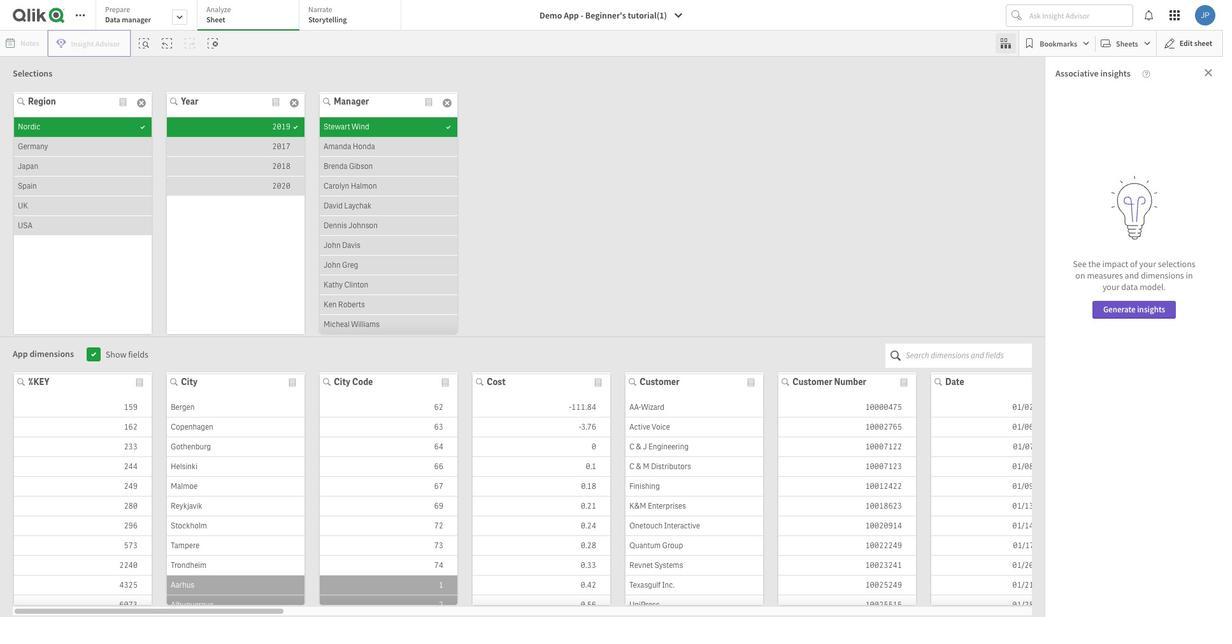 Task type: vqa. For each thing, say whether or not it's contained in the screenshot.
Case Created Date
no



Task type: locate. For each thing, give the bounding box(es) containing it.
0 horizontal spatial your
[[1103, 281, 1120, 292]]

3 tick image from the left
[[446, 119, 451, 136]]

k&m
[[630, 501, 647, 511]]

tab list containing prepare
[[96, 0, 406, 32]]

prepare
[[105, 4, 130, 14]]

1 horizontal spatial app
[[564, 10, 579, 21]]

2 tick image from the left
[[293, 119, 298, 136]]

0 horizontal spatial dimensions
[[30, 348, 74, 359]]

0.1 option
[[473, 457, 611, 476]]

0 horizontal spatial customer
[[640, 376, 680, 387]]

1 customer from the left
[[640, 376, 680, 387]]

c for c & j engineering
[[630, 441, 635, 452]]

generate insights
[[1104, 304, 1166, 315]]

& left j
[[636, 441, 642, 452]]

unipress option
[[626, 595, 764, 615]]

customer up wizard
[[640, 376, 680, 387]]

0 vertical spatial dimensions
[[1142, 269, 1185, 281]]

james peterson image
[[1196, 5, 1216, 25]]

carolyn halmon
[[324, 181, 377, 191]]

beginner's
[[586, 10, 626, 21]]

stockholm
[[171, 520, 207, 531]]

10007123 option
[[779, 457, 917, 476]]

remove image left "year"
[[137, 95, 146, 112]]

city for city
[[181, 376, 198, 387]]

tab list
[[96, 0, 406, 32]]

0.1
[[586, 461, 597, 471]]

1 option
[[320, 575, 458, 595]]

0 vertical spatial c
[[630, 441, 635, 452]]

finishing option
[[626, 476, 764, 496]]

dimensions inside see the impact of your selections on measures and dimensions in your data model.
[[1142, 269, 1185, 281]]

systems
[[655, 560, 683, 570]]

2 horizontal spatial tick image
[[446, 119, 451, 136]]

-111.84
[[569, 402, 597, 412]]

249 option
[[14, 476, 152, 496]]

city up bergen
[[181, 376, 198, 387]]

number
[[835, 376, 867, 387]]

your left data
[[1103, 281, 1120, 292]]

01/14/2019
[[1013, 520, 1056, 531]]

-111.84 option
[[473, 397, 611, 417]]

onetouch interactive option
[[626, 516, 764, 536]]

69
[[434, 501, 444, 511]]

01/07/2019
[[1014, 441, 1056, 452]]

10007122
[[866, 441, 903, 452]]

johnson
[[349, 221, 378, 231]]

app
[[564, 10, 579, 21], [13, 348, 28, 359]]

tampere
[[171, 540, 200, 550]]

texasgulf inc.
[[630, 580, 675, 590]]

2 vertical spatial -
[[579, 422, 582, 432]]

dimensions
[[1142, 269, 1185, 281], [30, 348, 74, 359]]

honda
[[353, 142, 375, 152]]

63 option
[[320, 417, 458, 437]]

city left code
[[334, 376, 351, 387]]

249
[[124, 481, 138, 491]]

gothenburg
[[171, 441, 211, 452]]

0 vertical spatial -
[[581, 10, 584, 21]]

insights inside button
[[1138, 304, 1166, 315]]

1 john from the top
[[324, 240, 341, 250]]

interactive
[[665, 520, 700, 531]]

narrate
[[309, 4, 332, 14]]

1 vertical spatial &
[[636, 461, 642, 471]]

10002765 option
[[779, 417, 917, 437]]

c left j
[[630, 441, 635, 452]]

david
[[324, 201, 343, 211]]

list box for city
[[167, 397, 305, 617]]

0.28
[[581, 540, 597, 550]]

measures
[[1088, 269, 1124, 281]]

& inside c & j engineering option
[[636, 441, 642, 452]]

1 remove image from the left
[[137, 95, 146, 112]]

insights down sheets button
[[1101, 68, 1131, 79]]

2 city from the left
[[334, 376, 351, 387]]

10018623 option
[[779, 496, 917, 516]]

narrate storytelling
[[309, 4, 347, 24]]

group
[[663, 540, 684, 550]]

233
[[124, 441, 138, 452]]

tick image
[[140, 119, 145, 136], [293, 119, 298, 136], [446, 119, 451, 136]]

manager
[[122, 15, 151, 24]]

10022249
[[866, 540, 903, 550]]

halmon
[[351, 181, 377, 191]]

2 & from the top
[[636, 461, 642, 471]]

bergen
[[171, 402, 195, 412]]

2020
[[272, 181, 291, 191]]

1 tick image from the left
[[140, 119, 145, 136]]

10022249 option
[[779, 536, 917, 555]]

0.56 option
[[473, 595, 611, 615]]

2017 option
[[167, 137, 305, 157]]

1 city from the left
[[181, 376, 198, 387]]

texasgulf inc. option
[[626, 575, 764, 595]]

david laychak
[[324, 201, 372, 211]]

ken roberts option
[[320, 295, 458, 315]]

customer left number
[[793, 376, 833, 387]]

01/21/2019
[[1013, 580, 1056, 590]]

roberts
[[338, 300, 365, 310]]

01/06/2019
[[1013, 422, 1056, 432]]

tick image for region
[[140, 119, 145, 136]]

0 horizontal spatial insights
[[1101, 68, 1131, 79]]

john greg
[[324, 260, 358, 270]]

2 remove image from the left
[[290, 95, 299, 112]]

list box for customer
[[626, 397, 764, 617]]

kathy
[[324, 280, 343, 290]]

0 horizontal spatial app
[[13, 348, 28, 359]]

c inside c & j engineering option
[[630, 441, 635, 452]]

k&m enterprises
[[630, 501, 686, 511]]

1
[[439, 580, 444, 590]]

0.18
[[582, 481, 597, 491]]

spain option
[[14, 177, 152, 196]]

2 option
[[320, 595, 458, 615]]

list box containing stewart wind
[[320, 117, 458, 393]]

active voice
[[630, 422, 670, 432]]

1 horizontal spatial city
[[334, 376, 351, 387]]

micheal williams
[[324, 319, 380, 330]]

tick image for year
[[293, 119, 298, 136]]

&
[[636, 441, 642, 452], [636, 461, 642, 471]]

63
[[434, 422, 444, 432]]

app dimension region
[[0, 337, 1071, 617]]

0 vertical spatial john
[[324, 240, 341, 250]]

244 option
[[14, 457, 152, 476]]

list box
[[14, 117, 152, 255], [167, 117, 305, 215], [320, 117, 458, 393], [14, 397, 152, 617], [167, 397, 305, 617], [320, 397, 458, 617], [473, 397, 611, 617], [626, 397, 764, 617], [779, 397, 917, 617], [932, 397, 1070, 617]]

list box containing -111.84
[[473, 397, 611, 617]]

tick image inside 2019 option
[[293, 119, 298, 136]]

remove image
[[137, 95, 146, 112], [290, 95, 299, 112]]

ken
[[324, 300, 337, 310]]

insights down model.
[[1138, 304, 1166, 315]]

manager
[[334, 96, 369, 107]]

list box containing 2019
[[167, 117, 305, 215]]

0 horizontal spatial tick image
[[140, 119, 145, 136]]

john left davis in the top left of the page
[[324, 240, 341, 250]]

nordic option
[[14, 117, 152, 137]]

& inside the c & m distributors option
[[636, 461, 642, 471]]

tick image down remove icon at the left top
[[446, 119, 451, 136]]

tick image up 'germany' option
[[140, 119, 145, 136]]

- inside "option"
[[569, 402, 572, 412]]

dimensions left in
[[1142, 269, 1185, 281]]

c & j engineering option
[[626, 437, 764, 457]]

tick image inside nordic option
[[140, 119, 145, 136]]

2 john from the top
[[324, 260, 341, 270]]

c inside option
[[630, 461, 635, 471]]

aarhus
[[171, 580, 195, 590]]

- inside button
[[581, 10, 584, 21]]

4325
[[119, 580, 138, 590]]

10025249 option
[[779, 575, 917, 595]]

1 vertical spatial app
[[13, 348, 28, 359]]

1 vertical spatial john
[[324, 260, 341, 270]]

64 option
[[320, 437, 458, 457]]

aa-
[[630, 402, 642, 412]]

0 vertical spatial app
[[564, 10, 579, 21]]

list box containing bergen
[[167, 397, 305, 617]]

0.24 option
[[473, 516, 611, 536]]

73
[[434, 540, 444, 550]]

10000475 option
[[779, 397, 917, 417]]

demo app - beginner's tutorial(1)
[[540, 10, 667, 21]]

list box for cost
[[473, 397, 611, 617]]

list box containing 159
[[14, 397, 152, 617]]

1 horizontal spatial remove image
[[290, 95, 299, 112]]

see the impact of your selections on measures and dimensions in your data model.
[[1074, 258, 1196, 292]]

233 option
[[14, 437, 152, 457]]

edit
[[1180, 38, 1193, 48]]

micheal williams option
[[320, 315, 458, 335]]

city code
[[334, 376, 373, 387]]

application
[[0, 0, 1224, 617]]

162
[[124, 422, 138, 432]]

10012422 option
[[779, 476, 917, 496]]

0 vertical spatial &
[[636, 441, 642, 452]]

Ask Insight Advisor text field
[[1027, 5, 1133, 26]]

albuquerque
[[171, 599, 214, 610]]

Search dimensions and fields text field
[[906, 343, 1033, 367]]

remove image for region
[[137, 95, 146, 112]]

john for john davis
[[324, 240, 341, 250]]

10025515
[[866, 599, 903, 610]]

john left greg
[[324, 260, 341, 270]]

k&m enterprises option
[[626, 496, 764, 516]]

0.42
[[581, 580, 597, 590]]

1 vertical spatial insights
[[1138, 304, 1166, 315]]

remove image up the 2019
[[290, 95, 299, 112]]

0 horizontal spatial city
[[181, 376, 198, 387]]

1 horizontal spatial tick image
[[293, 119, 298, 136]]

67 option
[[320, 476, 458, 496]]

10023241 option
[[779, 555, 917, 575]]

bookmarks
[[1040, 39, 1078, 48]]

show fields
[[106, 348, 148, 360]]

of
[[1131, 258, 1138, 269]]

wizard
[[642, 402, 665, 412]]

2 c from the top
[[630, 461, 635, 471]]

tick image right the 2019
[[293, 119, 298, 136]]

list box containing 10000475
[[779, 397, 917, 617]]

dimensions up %key
[[30, 348, 74, 359]]

williams
[[351, 319, 380, 330]]

1 horizontal spatial insights
[[1138, 304, 1166, 315]]

0 horizontal spatial remove image
[[137, 95, 146, 112]]

1 vertical spatial -
[[569, 402, 572, 412]]

1 horizontal spatial customer
[[793, 376, 833, 387]]

01/28/2019
[[1013, 599, 1056, 610]]

2240 option
[[14, 555, 152, 575]]

reykjavik option
[[167, 496, 305, 516]]

1 & from the top
[[636, 441, 642, 452]]

john inside option
[[324, 240, 341, 250]]

micheal
[[324, 319, 350, 330]]

1 horizontal spatial dimensions
[[1142, 269, 1185, 281]]

kathy clinton
[[324, 280, 369, 290]]

0.56
[[581, 599, 597, 610]]

& for j
[[636, 441, 642, 452]]

john
[[324, 240, 341, 250], [324, 260, 341, 270]]

- inside option
[[579, 422, 582, 432]]

david laychak option
[[320, 196, 458, 216]]

1 c from the top
[[630, 441, 635, 452]]

162 option
[[14, 417, 152, 437]]

c for c & m distributors
[[630, 461, 635, 471]]

66
[[434, 461, 444, 471]]

list box containing 62
[[320, 397, 458, 617]]

step back image
[[162, 38, 172, 48]]

john inside option
[[324, 260, 341, 270]]

list box containing aa-wizard
[[626, 397, 764, 617]]

& left m
[[636, 461, 642, 471]]

2 customer from the left
[[793, 376, 833, 387]]

c & m distributors
[[630, 461, 692, 471]]

c left m
[[630, 461, 635, 471]]

fields
[[128, 348, 148, 360]]

stewart wind option
[[320, 117, 458, 137]]

japan option
[[14, 157, 152, 177]]

c & m distributors option
[[626, 457, 764, 476]]

list box for %key
[[14, 397, 152, 617]]

active voice option
[[626, 417, 764, 437]]

your right of
[[1140, 258, 1157, 269]]

10012422
[[866, 481, 903, 491]]

your
[[1140, 258, 1157, 269], [1103, 281, 1120, 292]]

selection region
[[0, 57, 1058, 393]]

0 vertical spatial insights
[[1101, 68, 1131, 79]]

1 horizontal spatial your
[[1140, 258, 1157, 269]]

voice
[[652, 422, 670, 432]]

john for john greg
[[324, 260, 341, 270]]

city for city code
[[334, 376, 351, 387]]

1 vertical spatial dimensions
[[30, 348, 74, 359]]

74 option
[[320, 555, 458, 575]]

1 vertical spatial c
[[630, 461, 635, 471]]

edit sheet
[[1180, 38, 1213, 48]]

159 option
[[14, 397, 152, 417]]

germany option
[[14, 137, 152, 157]]



Task type: describe. For each thing, give the bounding box(es) containing it.
aa-wizard option
[[626, 397, 764, 417]]

01/13/2019
[[1013, 501, 1056, 511]]

0
[[592, 441, 597, 452]]

in
[[1187, 269, 1194, 281]]

date
[[946, 376, 965, 387]]

selections
[[1159, 258, 1196, 269]]

tampere option
[[167, 536, 305, 555]]

list box for manager
[[320, 117, 458, 393]]

helsinki
[[171, 461, 198, 471]]

distributors
[[651, 461, 692, 471]]

the
[[1089, 258, 1101, 269]]

remove image for year
[[290, 95, 299, 112]]

10007122 option
[[779, 437, 917, 457]]

malmoe option
[[167, 476, 305, 496]]

0.18 option
[[473, 476, 611, 496]]

john davis
[[324, 240, 361, 250]]

- for 3.76
[[579, 422, 582, 432]]

list box for customer number
[[779, 397, 917, 617]]

- for 111.84
[[569, 402, 572, 412]]

296 option
[[14, 516, 152, 536]]

62
[[434, 402, 444, 412]]

engineering
[[649, 441, 689, 452]]

-3.76
[[579, 422, 597, 432]]

0 vertical spatial your
[[1140, 258, 1157, 269]]

carolyn halmon option
[[320, 177, 458, 196]]

01/20/2019
[[1013, 560, 1056, 570]]

573
[[124, 540, 138, 550]]

stockholm option
[[167, 516, 305, 536]]

sheets button
[[1099, 33, 1154, 54]]

insights for generate insights
[[1138, 304, 1166, 315]]

japan
[[18, 161, 38, 171]]

10018623
[[866, 501, 903, 511]]

region
[[28, 96, 56, 107]]

296
[[124, 520, 138, 531]]

10002765
[[866, 422, 903, 432]]

3.76
[[581, 422, 597, 432]]

quantum group option
[[626, 536, 764, 555]]

code
[[352, 376, 373, 387]]

kathy clinton option
[[320, 275, 458, 295]]

280 option
[[14, 496, 152, 516]]

enterprises
[[648, 501, 686, 511]]

greg
[[342, 260, 358, 270]]

analyze sheet
[[207, 4, 231, 24]]

john davis option
[[320, 236, 458, 256]]

albuquerque option
[[167, 595, 305, 615]]

dimensions inside app dimension region
[[30, 348, 74, 359]]

2017
[[272, 142, 291, 152]]

c & j engineering
[[630, 441, 689, 452]]

10000475
[[866, 402, 903, 412]]

bookmarks button
[[1023, 33, 1093, 54]]

model.
[[1140, 281, 1167, 292]]

trondheim option
[[167, 555, 305, 575]]

6073
[[119, 599, 138, 610]]

73 option
[[320, 536, 458, 555]]

2019
[[272, 122, 291, 132]]

germany
[[18, 142, 48, 152]]

2019 option
[[167, 117, 305, 137]]

edit sheet button
[[1157, 30, 1224, 57]]

selections
[[13, 68, 52, 79]]

280
[[124, 501, 138, 511]]

cost
[[487, 376, 506, 387]]

helsinki option
[[167, 457, 305, 476]]

clear all selections image
[[208, 38, 218, 48]]

remove image
[[443, 95, 452, 112]]

0.33 option
[[473, 555, 611, 575]]

uk option
[[14, 196, 152, 216]]

amanda honda
[[324, 142, 375, 152]]

10020914
[[866, 520, 903, 531]]

active
[[630, 422, 651, 432]]

see
[[1074, 258, 1087, 269]]

usa option
[[14, 216, 152, 236]]

wind
[[352, 122, 370, 132]]

copenhagen option
[[167, 417, 305, 437]]

brenda gibson option
[[320, 157, 458, 177]]

customer for customer
[[640, 376, 680, 387]]

usa
[[18, 221, 33, 231]]

4325 option
[[14, 575, 152, 595]]

10007123
[[866, 461, 903, 471]]

customer for customer number
[[793, 376, 833, 387]]

01/09/2019
[[1013, 481, 1056, 491]]

john greg option
[[320, 256, 458, 275]]

carolyn
[[324, 181, 349, 191]]

quantum group
[[630, 540, 684, 550]]

sheets
[[1117, 39, 1139, 48]]

nordic
[[18, 122, 40, 132]]

0.21 option
[[473, 496, 611, 516]]

74
[[434, 560, 444, 570]]

& for m
[[636, 461, 642, 471]]

amanda honda option
[[320, 137, 458, 157]]

2018 option
[[167, 157, 305, 177]]

generate
[[1104, 304, 1136, 315]]

0.33
[[581, 560, 597, 570]]

2020 option
[[167, 177, 305, 196]]

0.42 option
[[473, 575, 611, 595]]

insights for associative insights
[[1101, 68, 1131, 79]]

smart search image
[[139, 38, 149, 48]]

0.28 option
[[473, 536, 611, 555]]

10025515 option
[[779, 595, 917, 615]]

62 option
[[320, 397, 458, 417]]

davis
[[342, 240, 361, 250]]

dennis johnson option
[[320, 216, 458, 236]]

69 option
[[320, 496, 458, 516]]

6073 option
[[14, 595, 152, 615]]

close selections tool image
[[1002, 38, 1012, 48]]

ken roberts
[[324, 300, 365, 310]]

j
[[643, 441, 647, 452]]

clinton
[[344, 280, 369, 290]]

sheet
[[1195, 38, 1213, 48]]

10023241
[[866, 560, 903, 570]]

-3.76 option
[[473, 417, 611, 437]]

1 vertical spatial your
[[1103, 281, 1120, 292]]

aarhus option
[[167, 575, 305, 595]]

application containing demo app - beginner's tutorial(1)
[[0, 0, 1224, 617]]

66 option
[[320, 457, 458, 476]]

72
[[434, 520, 444, 531]]

10025249
[[866, 580, 903, 590]]

finishing
[[630, 481, 660, 491]]

72 option
[[320, 516, 458, 536]]

10020914 option
[[779, 516, 917, 536]]

573 option
[[14, 536, 152, 555]]

onetouch interactive
[[630, 520, 700, 531]]

data
[[1122, 281, 1139, 292]]

0 option
[[473, 437, 611, 457]]

associative insights
[[1056, 68, 1131, 79]]

0.24
[[581, 520, 597, 531]]

159
[[124, 402, 138, 412]]

01/17/2019
[[1014, 540, 1056, 550]]

list box containing 01/02/2019
[[932, 397, 1070, 617]]

bergen option
[[167, 397, 305, 417]]

tick image inside the stewart wind option
[[446, 119, 451, 136]]

01/02/2019
[[1013, 402, 1056, 412]]

app inside button
[[564, 10, 579, 21]]

revnet systems option
[[626, 555, 764, 575]]

stewart wind
[[324, 122, 370, 132]]

app inside region
[[13, 348, 28, 359]]

spain
[[18, 181, 37, 191]]

onetouch
[[630, 520, 663, 531]]

list box containing nordic
[[14, 117, 152, 255]]

data
[[105, 15, 120, 24]]

list box for city code
[[320, 397, 458, 617]]

demo
[[540, 10, 562, 21]]

impact
[[1103, 258, 1129, 269]]

gothenburg option
[[167, 437, 305, 457]]



